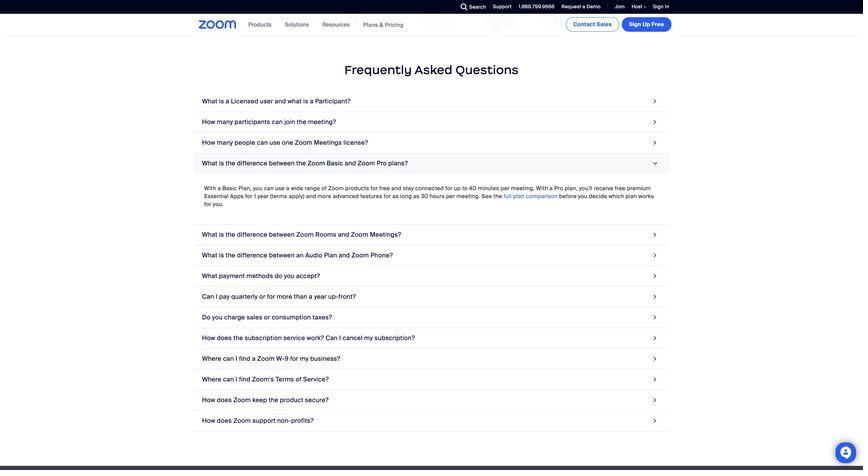 Task type: vqa. For each thing, say whether or not it's contained in the screenshot.
Essential
yes



Task type: locate. For each thing, give the bounding box(es) containing it.
0 vertical spatial where
[[202, 355, 222, 363]]

as left "30"
[[414, 193, 420, 200]]

plan
[[514, 193, 525, 200], [626, 193, 638, 200]]

0 vertical spatial my
[[365, 334, 373, 343]]

meeting. up full plan comparison link
[[512, 185, 535, 192]]

0 vertical spatial per
[[501, 185, 510, 192]]

product
[[280, 396, 304, 405]]

right image inside where can i find zoom's terms of service? dropdown button
[[652, 375, 659, 385]]

0 horizontal spatial free
[[380, 185, 390, 192]]

is up payment at the bottom
[[219, 251, 224, 260]]

2 what from the top
[[202, 159, 218, 168]]

frequently
[[345, 63, 412, 78]]

can
[[272, 118, 283, 126], [257, 139, 268, 147], [264, 185, 274, 192], [223, 355, 234, 363], [223, 376, 234, 384]]

does for how does the subscription service work? can i cancel my subscription?
[[217, 334, 232, 343]]

1 what from the top
[[202, 97, 218, 106]]

right image inside the how does the subscription service work? can i cancel my subscription? dropdown button
[[652, 334, 659, 343]]

zoom right one
[[295, 139, 313, 147]]

front?
[[339, 293, 356, 301]]

or right "sales"
[[264, 314, 270, 322]]

what is the difference between zoom rooms and zoom meetings? button
[[194, 225, 670, 246]]

1 vertical spatial does
[[217, 396, 232, 405]]

zoom left support
[[234, 417, 251, 425]]

between left an
[[269, 251, 295, 260]]

sign in
[[654, 3, 670, 10]]

0 horizontal spatial of
[[296, 376, 302, 384]]

can left pay
[[202, 293, 214, 301]]

1 horizontal spatial sign
[[654, 3, 664, 10]]

0 vertical spatial between
[[269, 159, 295, 168]]

as left long
[[393, 193, 399, 200]]

see
[[482, 193, 492, 200]]

0 horizontal spatial with
[[204, 185, 216, 192]]

0 vertical spatial pro
[[377, 159, 387, 168]]

right image
[[652, 118, 659, 127], [651, 161, 660, 167], [652, 230, 659, 240], [652, 251, 659, 260], [652, 272, 659, 281], [652, 313, 659, 323], [652, 375, 659, 385], [652, 396, 659, 405], [652, 417, 659, 426]]

9
[[285, 355, 289, 363]]

0 vertical spatial many
[[217, 118, 233, 126]]

40
[[469, 185, 477, 192]]

right image inside what is the difference between zoom rooms and zoom meetings? dropdown button
[[652, 230, 659, 240]]

0 vertical spatial can
[[202, 293, 214, 301]]

per up full
[[501, 185, 510, 192]]

per
[[501, 185, 510, 192], [447, 193, 456, 200]]

more left than
[[277, 293, 293, 301]]

can i pay quarterly or for more than a year up-front?
[[202, 293, 356, 301]]

1 vertical spatial year
[[314, 293, 327, 301]]

plan down premium
[[626, 193, 638, 200]]

with up essential at the left top of page
[[204, 185, 216, 192]]

use up (terms
[[275, 185, 285, 192]]

3 how from the top
[[202, 334, 215, 343]]

what for what is the difference between zoom rooms and zoom meetings?
[[202, 231, 218, 239]]

contact sales link
[[567, 17, 620, 32]]

right image
[[652, 97, 659, 106], [652, 138, 659, 148], [652, 293, 659, 302], [652, 334, 659, 343], [652, 355, 659, 364]]

1 difference from the top
[[237, 159, 268, 168]]

up
[[643, 21, 651, 28]]

2 does from the top
[[217, 396, 232, 405]]

what for what is a licensed user and what is a participant?
[[202, 97, 218, 106]]

zoom left w-
[[257, 355, 275, 363]]

right image inside 'can i pay quarterly or for more than a year up-front?' dropdown button
[[652, 293, 659, 302]]

0 vertical spatial difference
[[237, 159, 268, 168]]

stay
[[403, 185, 414, 192]]

meeting?
[[308, 118, 336, 126]]

right image for secure?
[[652, 396, 659, 405]]

with a basic plan, you can use a wide range of zoom products for free and stay connected for up to 40 minutes per meeting. with a pro plan, you'll receive free premium essential apps for 1 year (terms apply) and more advanced features for as long as 30 hours per meeting. see the
[[204, 185, 651, 200]]

5 how from the top
[[202, 417, 215, 425]]

tab list containing what is a licensed user and what is a participant?
[[194, 91, 670, 432]]

request
[[562, 3, 582, 10]]

what is a licensed user and what is a participant? button
[[194, 91, 670, 112]]

is for what is a licensed user and what is a participant?
[[219, 97, 224, 106]]

resources button
[[323, 14, 353, 36]]

2 find from the top
[[239, 376, 251, 384]]

3 does from the top
[[217, 417, 232, 425]]

does
[[217, 334, 232, 343], [217, 396, 232, 405], [217, 417, 232, 425]]

sign
[[654, 3, 664, 10], [630, 21, 642, 28]]

rooms
[[316, 231, 337, 239]]

4 how from the top
[[202, 396, 215, 405]]

find down subscription
[[239, 355, 251, 363]]

5 what from the top
[[202, 272, 218, 280]]

what is a licensed user and what is a participant?
[[202, 97, 351, 106]]

and left the stay
[[392, 185, 402, 192]]

basic down meetings
[[327, 159, 343, 168]]

year right 1
[[258, 193, 269, 200]]

does for how does zoom support non-profits?
[[217, 417, 232, 425]]

zoom down meetings
[[308, 159, 325, 168]]

many left participants
[[217, 118, 233, 126]]

free up which
[[615, 185, 626, 192]]

1 horizontal spatial of
[[322, 185, 327, 192]]

do you charge sales or consumption taxes?
[[202, 314, 332, 322]]

for right features on the left
[[384, 193, 391, 200]]

more down range
[[318, 193, 332, 200]]

what for what is the difference between the zoom basic and zoom pro plans?
[[202, 159, 218, 168]]

1 vertical spatial or
[[264, 314, 270, 322]]

can right work? on the left
[[326, 334, 338, 343]]

you
[[253, 185, 263, 192], [579, 193, 588, 200], [284, 272, 295, 280], [212, 314, 223, 322]]

where can i find zoom's terms of service? button
[[194, 370, 670, 390]]

between for zoom
[[269, 231, 295, 239]]

0 vertical spatial use
[[270, 139, 281, 147]]

my right 9
[[300, 355, 309, 363]]

right image inside what is the difference between the zoom basic and zoom pro plans? dropdown button
[[651, 161, 660, 167]]

0 vertical spatial of
[[322, 185, 327, 192]]

right image for subscription?
[[652, 334, 659, 343]]

1 between from the top
[[269, 159, 295, 168]]

2 where from the top
[[202, 376, 222, 384]]

do
[[275, 272, 283, 280]]

how does zoom keep the product secure?
[[202, 396, 329, 405]]

join
[[615, 3, 625, 10]]

zoom left rooms
[[297, 231, 314, 239]]

and right user
[[275, 97, 286, 106]]

5 right image from the top
[[652, 355, 659, 364]]

is for what is the difference between the zoom basic and zoom pro plans?
[[219, 159, 224, 168]]

is left licensed
[[219, 97, 224, 106]]

between
[[269, 159, 295, 168], [269, 231, 295, 239], [269, 251, 295, 260]]

1 how from the top
[[202, 118, 215, 126]]

one
[[282, 139, 294, 147]]

how many people can use one zoom meetings license? button
[[194, 133, 670, 154]]

0 vertical spatial more
[[318, 193, 332, 200]]

host
[[632, 3, 644, 10]]

a
[[583, 3, 586, 10], [226, 97, 229, 106], [310, 97, 314, 106], [218, 185, 221, 192], [287, 185, 290, 192], [550, 185, 553, 192], [309, 293, 313, 301], [252, 355, 256, 363]]

1 where from the top
[[202, 355, 222, 363]]

is up essential at the left top of page
[[219, 159, 224, 168]]

right image for business?
[[652, 355, 659, 364]]

1 horizontal spatial my
[[365, 334, 373, 343]]

year left up-
[[314, 293, 327, 301]]

0 vertical spatial meeting.
[[512, 185, 535, 192]]

user
[[260, 97, 273, 106]]

2 vertical spatial does
[[217, 417, 232, 425]]

1
[[254, 193, 256, 200]]

is down you.
[[219, 231, 224, 239]]

products button
[[249, 14, 275, 36]]

of inside with a basic plan, you can use a wide range of zoom products for free and stay connected for up to 40 minutes per meeting. with a pro plan, you'll receive free premium essential apps for 1 year (terms apply) and more advanced features for as long as 30 hours per meeting. see the
[[322, 185, 327, 192]]

or right quarterly
[[259, 293, 266, 301]]

a left wide
[[287, 185, 290, 192]]

many for participants
[[217, 118, 233, 126]]

payment
[[219, 272, 245, 280]]

where can i find zoom's terms of service?
[[202, 376, 329, 384]]

plan inside before you decide which plan works for you.
[[626, 193, 638, 200]]

0 vertical spatial does
[[217, 334, 232, 343]]

1 does from the top
[[217, 334, 232, 343]]

audio
[[306, 251, 323, 260]]

2 vertical spatial between
[[269, 251, 295, 260]]

2 plan from the left
[[626, 193, 638, 200]]

1 vertical spatial basic
[[222, 185, 237, 192]]

1 vertical spatial sign
[[630, 21, 642, 28]]

1 horizontal spatial more
[[318, 193, 332, 200]]

non-
[[278, 417, 291, 425]]

right image for zoom
[[651, 161, 660, 167]]

1 horizontal spatial can
[[326, 334, 338, 343]]

0 horizontal spatial plan
[[514, 193, 525, 200]]

1 horizontal spatial pro
[[555, 185, 564, 192]]

4 what from the top
[[202, 251, 218, 260]]

free up features on the left
[[380, 185, 390, 192]]

right image inside what is the difference between an audio plan and zoom phone? dropdown button
[[652, 251, 659, 260]]

of
[[322, 185, 327, 192], [296, 376, 302, 384]]

1 vertical spatial use
[[275, 185, 285, 192]]

a up comparison
[[550, 185, 553, 192]]

1 vertical spatial many
[[217, 139, 233, 147]]

sign inside button
[[630, 21, 642, 28]]

0 vertical spatial find
[[239, 355, 251, 363]]

between down how many people can use one zoom meetings license? at the left top
[[269, 159, 295, 168]]

a right what
[[310, 97, 314, 106]]

per down "up" at the top of the page
[[447, 193, 456, 200]]

year inside with a basic plan, you can use a wide range of zoom products for free and stay connected for up to 40 minutes per meeting. with a pro plan, you'll receive free premium essential apps for 1 year (terms apply) and more advanced features for as long as 30 hours per meeting. see the
[[258, 193, 269, 200]]

1 vertical spatial between
[[269, 231, 295, 239]]

can inside where can i find a zoom w-9 for my business? dropdown button
[[223, 355, 234, 363]]

right image inside what payment methods do you accept? dropdown button
[[652, 272, 659, 281]]

or
[[259, 293, 266, 301], [264, 314, 270, 322]]

1 vertical spatial difference
[[237, 231, 268, 239]]

with
[[204, 185, 216, 192], [537, 185, 549, 192]]

hours
[[430, 193, 445, 200]]

you inside with a basic plan, you can use a wide range of zoom products for free and stay connected for up to 40 minutes per meeting. with a pro plan, you'll receive free premium essential apps for 1 year (terms apply) and more advanced features for as long as 30 hours per meeting. see the
[[253, 185, 263, 192]]

basic
[[327, 159, 343, 168], [222, 185, 237, 192]]

1 vertical spatial my
[[300, 355, 309, 363]]

1 vertical spatial pro
[[555, 185, 564, 192]]

1 horizontal spatial as
[[414, 193, 420, 200]]

right image inside how many participants can join the meeting? dropdown button
[[652, 118, 659, 127]]

0 horizontal spatial sign
[[630, 21, 642, 28]]

with up comparison
[[537, 185, 549, 192]]

2 vertical spatial difference
[[237, 251, 268, 260]]

1 horizontal spatial plan
[[626, 193, 638, 200]]

1 horizontal spatial with
[[537, 185, 549, 192]]

1 horizontal spatial free
[[615, 185, 626, 192]]

between up what is the difference between an audio plan and zoom phone?
[[269, 231, 295, 239]]

of right terms
[[296, 376, 302, 384]]

premium
[[628, 185, 651, 192]]

year
[[258, 193, 269, 200], [314, 293, 327, 301]]

1 right image from the top
[[652, 97, 659, 106]]

1 vertical spatial find
[[239, 376, 251, 384]]

how for how many participants can join the meeting?
[[202, 118, 215, 126]]

to
[[463, 185, 468, 192]]

3 between from the top
[[269, 251, 295, 260]]

between for the
[[269, 159, 295, 168]]

how does the subscription service work? can i cancel my subscription?
[[202, 334, 415, 343]]

0 horizontal spatial basic
[[222, 185, 237, 192]]

and down range
[[306, 193, 316, 200]]

many left people
[[217, 139, 233, 147]]

what for what is the difference between an audio plan and zoom phone?
[[202, 251, 218, 260]]

0 horizontal spatial my
[[300, 355, 309, 363]]

0 vertical spatial or
[[259, 293, 266, 301]]

1 vertical spatial meeting.
[[457, 193, 481, 200]]

cancel
[[343, 334, 363, 343]]

right image inside 'how does zoom keep the product secure?' dropdown button
[[652, 396, 659, 405]]

zoom left phone?
[[352, 251, 369, 260]]

service?
[[303, 376, 329, 384]]

1 many from the top
[[217, 118, 233, 126]]

use inside dropdown button
[[270, 139, 281, 147]]

a left licensed
[[226, 97, 229, 106]]

1 with from the left
[[204, 185, 216, 192]]

find
[[239, 355, 251, 363], [239, 376, 251, 384]]

1 vertical spatial more
[[277, 293, 293, 301]]

features
[[361, 193, 383, 200]]

2 right image from the top
[[652, 138, 659, 148]]

0 horizontal spatial per
[[447, 193, 456, 200]]

right image inside where can i find a zoom w-9 for my business? dropdown button
[[652, 355, 659, 364]]

meeting.
[[512, 185, 535, 192], [457, 193, 481, 200]]

does for how does zoom keep the product secure?
[[217, 396, 232, 405]]

pro up before
[[555, 185, 564, 192]]

more
[[318, 193, 332, 200], [277, 293, 293, 301]]

more inside with a basic plan, you can use a wide range of zoom products for free and stay connected for up to 40 minutes per meeting. with a pro plan, you'll receive free premium essential apps for 1 year (terms apply) and more advanced features for as long as 30 hours per meeting. see the
[[318, 193, 332, 200]]

1 vertical spatial of
[[296, 376, 302, 384]]

1 horizontal spatial per
[[501, 185, 510, 192]]

tab list
[[194, 91, 670, 432]]

right image for taxes?
[[652, 313, 659, 323]]

1 horizontal spatial year
[[314, 293, 327, 301]]

sign left up
[[630, 21, 642, 28]]

pro left plans?
[[377, 159, 387, 168]]

free
[[380, 185, 390, 192], [615, 185, 626, 192]]

0 vertical spatial year
[[258, 193, 269, 200]]

basic up apps
[[222, 185, 237, 192]]

3 right image from the top
[[652, 293, 659, 302]]

my right cancel on the bottom
[[365, 334, 373, 343]]

0 horizontal spatial pro
[[377, 159, 387, 168]]

use
[[270, 139, 281, 147], [275, 185, 285, 192]]

0 horizontal spatial more
[[277, 293, 293, 301]]

where can i find a zoom w-9 for my business?
[[202, 355, 341, 363]]

2 between from the top
[[269, 231, 295, 239]]

sign left in
[[654, 3, 664, 10]]

before you decide which plan works for you.
[[204, 193, 655, 208]]

sign in link
[[649, 0, 673, 14], [654, 3, 670, 10]]

right image inside how does zoom support non-profits? dropdown button
[[652, 417, 659, 426]]

what for what payment methods do you accept?
[[202, 272, 218, 280]]

decide
[[589, 193, 608, 200]]

request a demo link
[[557, 0, 603, 14], [562, 3, 601, 10]]

product information navigation
[[244, 14, 409, 36]]

find left zoom's
[[239, 376, 251, 384]]

1 horizontal spatial basic
[[327, 159, 343, 168]]

banner
[[191, 14, 673, 36]]

0 vertical spatial basic
[[327, 159, 343, 168]]

0 horizontal spatial year
[[258, 193, 269, 200]]

quarterly
[[231, 293, 258, 301]]

where
[[202, 355, 222, 363], [202, 376, 222, 384]]

search button
[[456, 0, 488, 14]]

4 right image from the top
[[652, 334, 659, 343]]

secure?
[[305, 396, 329, 405]]

and
[[275, 97, 286, 106], [345, 159, 356, 168], [392, 185, 402, 192], [306, 193, 316, 200], [338, 231, 350, 239], [339, 251, 350, 260]]

plan right full
[[514, 193, 525, 200]]

3 what from the top
[[202, 231, 218, 239]]

for left you.
[[204, 201, 212, 208]]

zoom up advanced
[[329, 185, 344, 192]]

1 vertical spatial per
[[447, 193, 456, 200]]

0 horizontal spatial as
[[393, 193, 399, 200]]

comparison
[[526, 193, 558, 200]]

2 difference from the top
[[237, 231, 268, 239]]

2 many from the top
[[217, 139, 233, 147]]

plans & pricing link
[[364, 21, 404, 28], [364, 21, 404, 28]]

of right range
[[322, 185, 327, 192]]

0 horizontal spatial meeting.
[[457, 193, 481, 200]]

apps
[[230, 193, 244, 200]]

and right rooms
[[338, 231, 350, 239]]

right image inside do you charge sales or consumption taxes? dropdown button
[[652, 313, 659, 323]]

0 vertical spatial sign
[[654, 3, 664, 10]]

meeting. down to
[[457, 193, 481, 200]]

1 vertical spatial where
[[202, 376, 222, 384]]

i
[[216, 293, 218, 301], [339, 334, 341, 343], [236, 355, 238, 363], [236, 376, 238, 384]]

licensed
[[231, 97, 259, 106]]

use left one
[[270, 139, 281, 147]]

right image for rooms
[[652, 230, 659, 240]]

sign for sign in
[[654, 3, 664, 10]]

3 difference from the top
[[237, 251, 268, 260]]

of inside where can i find zoom's terms of service? dropdown button
[[296, 376, 302, 384]]

is right what
[[304, 97, 309, 106]]

2 how from the top
[[202, 139, 215, 147]]

2 free from the left
[[615, 185, 626, 192]]

1 find from the top
[[239, 355, 251, 363]]

range
[[305, 185, 320, 192]]

support
[[493, 3, 512, 10]]

or for sales
[[264, 314, 270, 322]]



Task type: describe. For each thing, give the bounding box(es) containing it.
join link left host
[[610, 0, 627, 14]]

my for subscription?
[[365, 334, 373, 343]]

how for how many people can use one zoom meetings license?
[[202, 139, 215, 147]]

meetings navigation
[[565, 14, 673, 33]]

plans?
[[389, 159, 408, 168]]

a up essential at the left top of page
[[218, 185, 221, 192]]

subscription?
[[375, 334, 415, 343]]

for left "up" at the top of the page
[[446, 185, 453, 192]]

right image for meeting?
[[652, 118, 659, 127]]

right image for up-
[[652, 293, 659, 302]]

advanced
[[333, 193, 359, 200]]

how for how does zoom support non-profits?
[[202, 417, 215, 425]]

1 vertical spatial can
[[326, 334, 338, 343]]

and right plan
[[339, 251, 350, 260]]

apply)
[[289, 193, 305, 200]]

people
[[235, 139, 256, 147]]

work?
[[307, 334, 324, 343]]

find for zoom's
[[239, 376, 251, 384]]

up
[[454, 185, 461, 192]]

long
[[401, 193, 412, 200]]

questions
[[456, 63, 519, 78]]

plans
[[364, 21, 378, 28]]

0 horizontal spatial can
[[202, 293, 214, 301]]

what
[[288, 97, 302, 106]]

minutes
[[478, 185, 500, 192]]

what is the difference between an audio plan and zoom phone? button
[[194, 246, 670, 266]]

do
[[202, 314, 211, 322]]

plans & pricing
[[364, 21, 404, 28]]

30
[[421, 193, 429, 200]]

(terms
[[271, 193, 288, 200]]

many for people
[[217, 139, 233, 147]]

find for a
[[239, 355, 251, 363]]

meetings
[[314, 139, 342, 147]]

is for what is the difference between an audio plan and zoom phone?
[[219, 251, 224, 260]]

difference for the
[[237, 159, 268, 168]]

an
[[297, 251, 304, 260]]

a right than
[[309, 293, 313, 301]]

works
[[639, 193, 655, 200]]

sign for sign up free
[[630, 21, 642, 28]]

asked
[[415, 63, 453, 78]]

what payment methods do you accept? button
[[194, 266, 670, 287]]

difference for zoom
[[237, 231, 268, 239]]

license?
[[344, 139, 368, 147]]

participant?
[[315, 97, 351, 106]]

contact sales
[[574, 21, 612, 28]]

receive
[[594, 185, 614, 192]]

subscription
[[245, 334, 282, 343]]

which
[[609, 193, 625, 200]]

a left demo
[[583, 3, 586, 10]]

methods
[[247, 272, 273, 280]]

1.888.799.9666
[[519, 3, 555, 10]]

right image inside how many people can use one zoom meetings license? dropdown button
[[652, 138, 659, 148]]

basic inside dropdown button
[[327, 159, 343, 168]]

1 free from the left
[[380, 185, 390, 192]]

join
[[285, 118, 295, 126]]

2 with from the left
[[537, 185, 549, 192]]

1 plan from the left
[[514, 193, 525, 200]]

what is the difference between an audio plan and zoom phone?
[[202, 251, 393, 260]]

difference for an
[[237, 251, 268, 260]]

sign up free
[[630, 21, 665, 28]]

what is the difference between zoom rooms and zoom meetings?
[[202, 231, 401, 239]]

&
[[380, 21, 384, 28]]

plan
[[324, 251, 337, 260]]

w-
[[277, 355, 285, 363]]

join link up meetings navigation
[[615, 3, 625, 10]]

how many participants can join the meeting? button
[[194, 112, 670, 133]]

the inside with a basic plan, you can use a wide range of zoom products for free and stay connected for up to 40 minutes per meeting. with a pro plan, you'll receive free premium essential apps for 1 year (terms apply) and more advanced features for as long as 30 hours per meeting. see the
[[494, 193, 503, 200]]

can inside how many participants can join the meeting? dropdown button
[[272, 118, 283, 126]]

products
[[346, 185, 370, 192]]

support
[[253, 417, 276, 425]]

products
[[249, 21, 272, 28]]

business?
[[311, 355, 341, 363]]

you inside before you decide which plan works for you.
[[579, 193, 588, 200]]

connected
[[416, 185, 444, 192]]

service
[[284, 334, 305, 343]]

a up zoom's
[[252, 355, 256, 363]]

frequently asked questions main content
[[0, 0, 864, 466]]

in
[[665, 3, 670, 10]]

pricing
[[385, 21, 404, 28]]

can inside where can i find zoom's terms of service? dropdown button
[[223, 376, 234, 384]]

between for an
[[269, 251, 295, 260]]

where for where can i find a zoom w-9 for my business?
[[202, 355, 222, 363]]

request a demo
[[562, 3, 601, 10]]

right image for of
[[652, 375, 659, 385]]

banner containing contact sales
[[191, 14, 673, 36]]

how for how does the subscription service work? can i cancel my subscription?
[[202, 334, 215, 343]]

what payment methods do you accept?
[[202, 272, 320, 280]]

can inside with a basic plan, you can use a wide range of zoom products for free and stay connected for up to 40 minutes per meeting. with a pro plan, you'll receive free premium essential apps for 1 year (terms apply) and more advanced features for as long as 30 hours per meeting. see the
[[264, 185, 274, 192]]

zoom inside with a basic plan, you can use a wide range of zoom products for free and stay connected for up to 40 minutes per meeting. with a pro plan, you'll receive free premium essential apps for 1 year (terms apply) and more advanced features for as long as 30 hours per meeting. see the
[[329, 185, 344, 192]]

is for what is the difference between zoom rooms and zoom meetings?
[[219, 231, 224, 239]]

keep
[[253, 396, 267, 405]]

consumption
[[272, 314, 311, 322]]

contact
[[574, 21, 596, 28]]

right image inside what is a licensed user and what is a participant? dropdown button
[[652, 97, 659, 106]]

pro inside with a basic plan, you can use a wide range of zoom products for free and stay connected for up to 40 minutes per meeting. with a pro plan, you'll receive free premium essential apps for 1 year (terms apply) and more advanced features for as long as 30 hours per meeting. see the
[[555, 185, 564, 192]]

you'll
[[580, 185, 593, 192]]

year inside dropdown button
[[314, 293, 327, 301]]

or for quarterly
[[259, 293, 266, 301]]

full plan comparison
[[504, 193, 558, 200]]

zoom's
[[252, 376, 274, 384]]

charge
[[224, 314, 245, 322]]

where for where can i find zoom's terms of service?
[[202, 376, 222, 384]]

how many people can use one zoom meetings license?
[[202, 139, 368, 147]]

solutions button
[[285, 14, 312, 36]]

demo
[[587, 3, 601, 10]]

tab list inside 'frequently asked questions' main content
[[194, 91, 670, 432]]

2 as from the left
[[414, 193, 420, 200]]

plan,
[[565, 185, 578, 192]]

you.
[[213, 201, 224, 208]]

full
[[504, 193, 512, 200]]

can inside how many people can use one zoom meetings license? dropdown button
[[257, 139, 268, 147]]

what is the difference between the zoom basic and zoom pro plans? button
[[194, 154, 670, 174]]

for up features on the left
[[371, 185, 378, 192]]

full plan comparison link
[[504, 193, 558, 200]]

1 as from the left
[[393, 193, 399, 200]]

use inside with a basic plan, you can use a wide range of zoom products for free and stay connected for up to 40 minutes per meeting. with a pro plan, you'll receive free premium essential apps for 1 year (terms apply) and more advanced features for as long as 30 hours per meeting. see the
[[275, 185, 285, 192]]

wide
[[291, 185, 304, 192]]

resources
[[323, 21, 350, 28]]

how does zoom keep the product secure? button
[[194, 390, 670, 411]]

how does the subscription service work? can i cancel my subscription? button
[[194, 328, 670, 349]]

for up do you charge sales or consumption taxes? at the left bottom
[[267, 293, 275, 301]]

host button
[[632, 3, 647, 10]]

frequently asked questions
[[345, 63, 519, 78]]

zoom down license?
[[358, 159, 375, 168]]

pro inside dropdown button
[[377, 159, 387, 168]]

basic inside with a basic plan, you can use a wide range of zoom products for free and stay connected for up to 40 minutes per meeting. with a pro plan, you'll receive free premium essential apps for 1 year (terms apply) and more advanced features for as long as 30 hours per meeting. see the
[[222, 185, 237, 192]]

what is the difference between the zoom basic and zoom pro plans?
[[202, 159, 408, 168]]

for right 9
[[290, 355, 299, 363]]

more inside dropdown button
[[277, 293, 293, 301]]

plan,
[[239, 185, 252, 192]]

zoom logo image
[[199, 20, 237, 29]]

and down license?
[[345, 159, 356, 168]]

zoom left keep
[[234, 396, 251, 405]]

for inside before you decide which plan works for you.
[[204, 201, 212, 208]]

right image for audio
[[652, 251, 659, 260]]

than
[[294, 293, 307, 301]]

before
[[560, 193, 577, 200]]

how for how does zoom keep the product secure?
[[202, 396, 215, 405]]

for left 1
[[245, 193, 253, 200]]

profits?
[[291, 417, 314, 425]]

zoom left meetings?
[[351, 231, 369, 239]]

solutions
[[285, 21, 309, 28]]

up-
[[329, 293, 339, 301]]

accept?
[[296, 272, 320, 280]]

how does zoom support non-profits? button
[[194, 411, 670, 432]]

my for business?
[[300, 355, 309, 363]]

sales
[[597, 21, 612, 28]]

free
[[652, 21, 665, 28]]

1 horizontal spatial meeting.
[[512, 185, 535, 192]]



